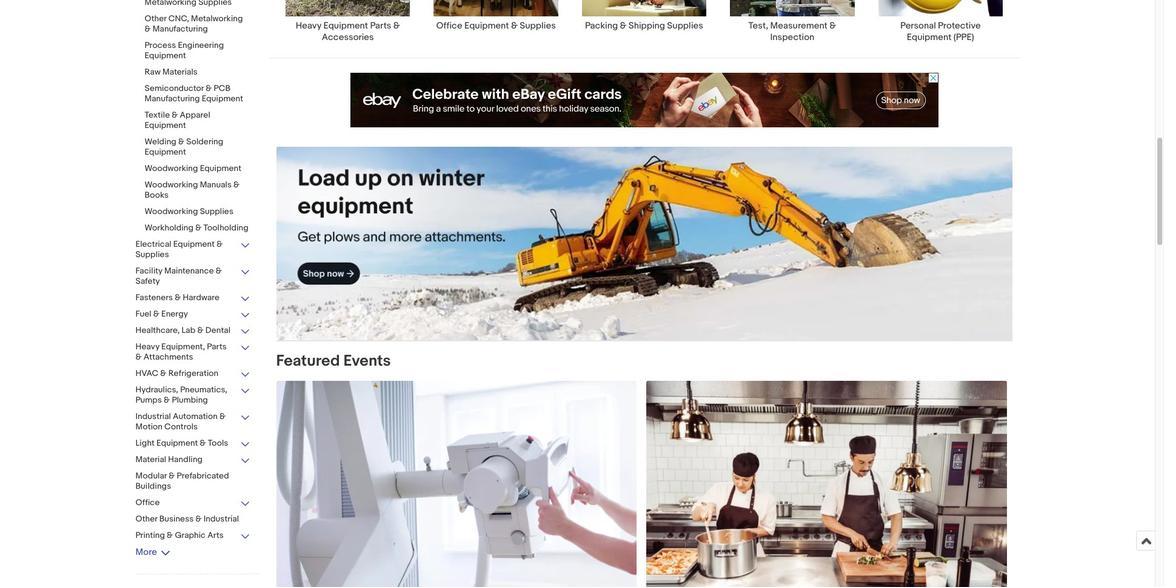 Task type: describe. For each thing, give the bounding box(es) containing it.
facility
[[136, 266, 163, 276]]

other business & industrial link
[[136, 514, 251, 525]]

pneumatics,
[[180, 385, 228, 395]]

supplies for electrical equipment & supplies facility maintenance & safety fasteners & hardware fuel & energy healthcare, lab & dental heavy equipment, parts & attachments hvac & refrigeration hydraulics, pneumatics, pumps & plumbing industrial automation & motion controls light equipment & tools material handling modular & prefabricated buildings office other business & industrial printing & graphic arts
[[136, 249, 169, 260]]

business
[[159, 514, 194, 524]]

1 vertical spatial manufacturing
[[145, 93, 200, 104]]

industrial automation & motion controls button
[[136, 411, 251, 433]]

1 woodworking from the top
[[145, 163, 198, 174]]

pcb
[[214, 83, 231, 93]]

fasteners & hardware button
[[136, 292, 251, 304]]

light
[[136, 438, 155, 448]]

material
[[136, 454, 166, 465]]

2 woodworking from the top
[[145, 180, 198, 190]]

prefabricated
[[177, 471, 229, 481]]

safety
[[136, 276, 160, 286]]

office equipment & supplies
[[436, 20, 556, 32]]

dental
[[205, 325, 231, 336]]

equipment inside heavy equipment parts & accessories
[[324, 20, 368, 32]]

& inside "test, measurement & inspection"
[[830, 20, 837, 32]]

shipping
[[629, 20, 666, 32]]

heavy inside heavy equipment parts & accessories
[[296, 20, 322, 32]]

load up on winter equipment image
[[276, 147, 1013, 341]]

textile & apparel equipment link
[[145, 110, 251, 132]]

semiconductor & pcb manufacturing equipment link
[[145, 83, 251, 105]]

measurement
[[771, 20, 828, 32]]

process engineering equipment link
[[145, 40, 251, 62]]

3 woodworking from the top
[[145, 206, 198, 217]]

attachments
[[144, 352, 193, 362]]

books
[[145, 190, 169, 200]]

metalworking
[[191, 13, 243, 24]]

workholding
[[145, 223, 194, 233]]

light equipment & tools button
[[136, 438, 251, 450]]

personal protective equipment (ppe)
[[901, 20, 981, 43]]

other inside other cnc, metalworking & manufacturing process engineering equipment raw materials semiconductor & pcb manufacturing equipment textile & apparel equipment welding & soldering equipment woodworking equipment woodworking manuals & books woodworking supplies workholding & toolholding
[[145, 13, 167, 24]]

featured
[[276, 352, 340, 371]]

fuel
[[136, 309, 151, 319]]

inspection
[[771, 32, 815, 43]]

hydraulics,
[[136, 385, 178, 395]]

handling
[[168, 454, 203, 465]]

healthcare, lab & dental button
[[136, 325, 251, 337]]

heavy equipment parts & accessories
[[296, 20, 400, 43]]

cnc,
[[169, 13, 189, 24]]

list containing heavy equipment parts & accessories
[[269, 0, 1020, 58]]

refrigeration
[[168, 368, 218, 379]]

facility maintenance & safety button
[[136, 266, 251, 288]]

0 vertical spatial industrial
[[136, 411, 171, 422]]

office inside list
[[436, 20, 463, 32]]

electrical equipment & supplies facility maintenance & safety fasteners & hardware fuel & energy healthcare, lab & dental heavy equipment, parts & attachments hvac & refrigeration hydraulics, pneumatics, pumps & plumbing industrial automation & motion controls light equipment & tools material handling modular & prefabricated buildings office other business & industrial printing & graphic arts
[[136, 239, 239, 541]]

engineering
[[178, 40, 224, 50]]

materials
[[163, 67, 198, 77]]

hydraulics, pneumatics, pumps & plumbing button
[[136, 385, 251, 407]]

more
[[136, 547, 157, 558]]

woodworking supplies link
[[145, 206, 251, 218]]

personal protective equipment (ppe) link
[[867, 0, 1015, 43]]

heavy equipment parts & accessories link
[[274, 0, 422, 43]]

soldering
[[186, 137, 223, 147]]

personal
[[901, 20, 937, 32]]

more button
[[136, 547, 170, 558]]

& inside heavy equipment parts & accessories
[[394, 20, 400, 32]]

textile
[[145, 110, 170, 120]]

heavy inside electrical equipment & supplies facility maintenance & safety fasteners & hardware fuel & energy healthcare, lab & dental heavy equipment, parts & attachments hvac & refrigeration hydraulics, pneumatics, pumps & plumbing industrial automation & motion controls light equipment & tools material handling modular & prefabricated buildings office other business & industrial printing & graphic arts
[[136, 342, 160, 352]]

motion
[[136, 422, 163, 432]]

manuals
[[200, 180, 232, 190]]

other cnc, metalworking & manufacturing process engineering equipment raw materials semiconductor & pcb manufacturing equipment textile & apparel equipment welding & soldering equipment woodworking equipment woodworking manuals & books woodworking supplies workholding & toolholding
[[145, 13, 249, 233]]

raw materials link
[[145, 67, 251, 78]]

maintenance
[[164, 266, 214, 276]]

material handling button
[[136, 454, 251, 466]]

process
[[145, 40, 176, 50]]

supplies for packing & shipping supplies
[[668, 20, 704, 32]]

electrical equipment & supplies button
[[136, 239, 251, 261]]

tools
[[208, 438, 228, 448]]

controls
[[164, 422, 198, 432]]

protective
[[939, 20, 981, 32]]

printing & graphic arts button
[[136, 530, 251, 542]]

accessories
[[322, 32, 374, 43]]

parts inside electrical equipment & supplies facility maintenance & safety fasteners & hardware fuel & energy healthcare, lab & dental heavy equipment, parts & attachments hvac & refrigeration hydraulics, pneumatics, pumps & plumbing industrial automation & motion controls light equipment & tools material handling modular & prefabricated buildings office other business & industrial printing & graphic arts
[[207, 342, 227, 352]]

fasteners
[[136, 292, 173, 303]]

advertisement region
[[350, 73, 939, 127]]

lab
[[182, 325, 196, 336]]

test,
[[749, 20, 769, 32]]

& inside office equipment & supplies link
[[511, 20, 518, 32]]

automation
[[173, 411, 218, 422]]

welding
[[145, 137, 176, 147]]

pumps
[[136, 395, 162, 405]]

other cnc, metalworking & manufacturing link
[[145, 13, 251, 35]]



Task type: locate. For each thing, give the bounding box(es) containing it.
0 vertical spatial heavy
[[296, 20, 322, 32]]

manufacturing up textile
[[145, 93, 200, 104]]

healthcare,
[[136, 325, 180, 336]]

0 vertical spatial manufacturing
[[153, 24, 208, 34]]

1 vertical spatial industrial
[[204, 514, 239, 524]]

heavy down healthcare,
[[136, 342, 160, 352]]

modular
[[136, 471, 167, 481]]

printing
[[136, 530, 165, 541]]

&
[[394, 20, 400, 32], [511, 20, 518, 32], [620, 20, 627, 32], [830, 20, 837, 32], [145, 24, 151, 34], [206, 83, 212, 93], [172, 110, 178, 120], [178, 137, 185, 147], [234, 180, 240, 190], [195, 223, 202, 233], [217, 239, 223, 249], [216, 266, 222, 276], [175, 292, 181, 303], [153, 309, 160, 319], [197, 325, 204, 336], [136, 352, 142, 362], [160, 368, 167, 379], [164, 395, 170, 405], [220, 411, 226, 422], [200, 438, 206, 448], [169, 471, 175, 481], [196, 514, 202, 524], [167, 530, 173, 541]]

woodworking up workholding
[[145, 206, 198, 217]]

featured events
[[276, 352, 391, 371]]

1 vertical spatial office
[[136, 498, 160, 508]]

equipment
[[324, 20, 368, 32], [465, 20, 509, 32], [908, 32, 952, 43], [145, 50, 186, 61], [202, 93, 243, 104], [145, 120, 186, 130], [145, 147, 186, 157], [200, 163, 241, 174], [173, 239, 215, 249], [157, 438, 198, 448]]

1 vertical spatial parts
[[207, 342, 227, 352]]

parts
[[370, 20, 392, 32], [207, 342, 227, 352]]

0 horizontal spatial office
[[136, 498, 160, 508]]

apparel
[[180, 110, 210, 120]]

supplies
[[520, 20, 556, 32], [668, 20, 704, 32], [200, 206, 234, 217], [136, 249, 169, 260]]

supplies inside other cnc, metalworking & manufacturing process engineering equipment raw materials semiconductor & pcb manufacturing equipment textile & apparel equipment welding & soldering equipment woodworking equipment woodworking manuals & books woodworking supplies workholding & toolholding
[[200, 206, 234, 217]]

events
[[344, 352, 391, 371]]

woodworking down the welding
[[145, 163, 198, 174]]

None text field
[[276, 381, 637, 587], [647, 381, 1008, 587], [276, 381, 637, 587], [647, 381, 1008, 587]]

1 vertical spatial other
[[136, 514, 158, 524]]

semiconductor
[[145, 83, 204, 93]]

0 vertical spatial woodworking
[[145, 163, 198, 174]]

1 vertical spatial woodworking
[[145, 180, 198, 190]]

heavy equipment, parts & attachments button
[[136, 342, 251, 363]]

woodworking equipment link
[[145, 163, 251, 175]]

heavy
[[296, 20, 322, 32], [136, 342, 160, 352]]

0 horizontal spatial industrial
[[136, 411, 171, 422]]

woodworking
[[145, 163, 198, 174], [145, 180, 198, 190], [145, 206, 198, 217]]

woodworking down woodworking equipment link
[[145, 180, 198, 190]]

electrical
[[136, 239, 171, 249]]

other
[[145, 13, 167, 24], [136, 514, 158, 524]]

2 vertical spatial woodworking
[[145, 206, 198, 217]]

woodworking manuals & books link
[[145, 180, 251, 201]]

test, measurement & inspection
[[749, 20, 837, 43]]

industrial
[[136, 411, 171, 422], [204, 514, 239, 524]]

1 horizontal spatial parts
[[370, 20, 392, 32]]

None text field
[[276, 147, 1013, 341]]

buildings
[[136, 481, 171, 491]]

energy
[[161, 309, 188, 319]]

packing & shipping supplies link
[[571, 0, 719, 32]]

0 vertical spatial parts
[[370, 20, 392, 32]]

graphic
[[175, 530, 206, 541]]

other up printing
[[136, 514, 158, 524]]

1 horizontal spatial office
[[436, 20, 463, 32]]

heavy left 'accessories'
[[296, 20, 322, 32]]

office equipment & supplies link
[[422, 0, 571, 32]]

hardware
[[183, 292, 220, 303]]

supplies for office equipment & supplies
[[520, 20, 556, 32]]

equipment,
[[161, 342, 205, 352]]

& inside the packing & shipping supplies link
[[620, 20, 627, 32]]

manufacturing
[[153, 24, 208, 34], [145, 93, 200, 104]]

1 horizontal spatial heavy
[[296, 20, 322, 32]]

supplies inside electrical equipment & supplies facility maintenance & safety fasteners & hardware fuel & energy healthcare, lab & dental heavy equipment, parts & attachments hvac & refrigeration hydraulics, pneumatics, pumps & plumbing industrial automation & motion controls light equipment & tools material handling modular & prefabricated buildings office other business & industrial printing & graphic arts
[[136, 249, 169, 260]]

other left cnc,
[[145, 13, 167, 24]]

raw
[[145, 67, 161, 77]]

workholding & toolholding link
[[145, 223, 251, 234]]

list
[[269, 0, 1020, 58]]

fuel & energy button
[[136, 309, 251, 320]]

hvac & refrigeration button
[[136, 368, 251, 380]]

other inside electrical equipment & supplies facility maintenance & safety fasteners & hardware fuel & energy healthcare, lab & dental heavy equipment, parts & attachments hvac & refrigeration hydraulics, pneumatics, pumps & plumbing industrial automation & motion controls light equipment & tools material handling modular & prefabricated buildings office other business & industrial printing & graphic arts
[[136, 514, 158, 524]]

industrial up 'arts'
[[204, 514, 239, 524]]

(ppe)
[[954, 32, 975, 43]]

0 horizontal spatial heavy
[[136, 342, 160, 352]]

industrial down pumps
[[136, 411, 171, 422]]

test, measurement & inspection link
[[719, 0, 867, 43]]

arts
[[208, 530, 224, 541]]

modular & prefabricated buildings link
[[136, 471, 251, 493]]

welding & soldering equipment link
[[145, 137, 251, 158]]

packing & shipping supplies
[[586, 20, 704, 32]]

0 vertical spatial other
[[145, 13, 167, 24]]

manufacturing up process
[[153, 24, 208, 34]]

packing
[[586, 20, 618, 32]]

0 horizontal spatial parts
[[207, 342, 227, 352]]

office button
[[136, 498, 251, 509]]

toolholding
[[204, 223, 249, 233]]

plumbing
[[172, 395, 208, 405]]

equipment inside 'personal protective equipment (ppe)'
[[908, 32, 952, 43]]

office inside electrical equipment & supplies facility maintenance & safety fasteners & hardware fuel & energy healthcare, lab & dental heavy equipment, parts & attachments hvac & refrigeration hydraulics, pneumatics, pumps & plumbing industrial automation & motion controls light equipment & tools material handling modular & prefabricated buildings office other business & industrial printing & graphic arts
[[136, 498, 160, 508]]

1 vertical spatial heavy
[[136, 342, 160, 352]]

parts inside heavy equipment parts & accessories
[[370, 20, 392, 32]]

hvac
[[136, 368, 159, 379]]

1 horizontal spatial industrial
[[204, 514, 239, 524]]

0 vertical spatial office
[[436, 20, 463, 32]]



Task type: vqa. For each thing, say whether or not it's contained in the screenshot.
so
no



